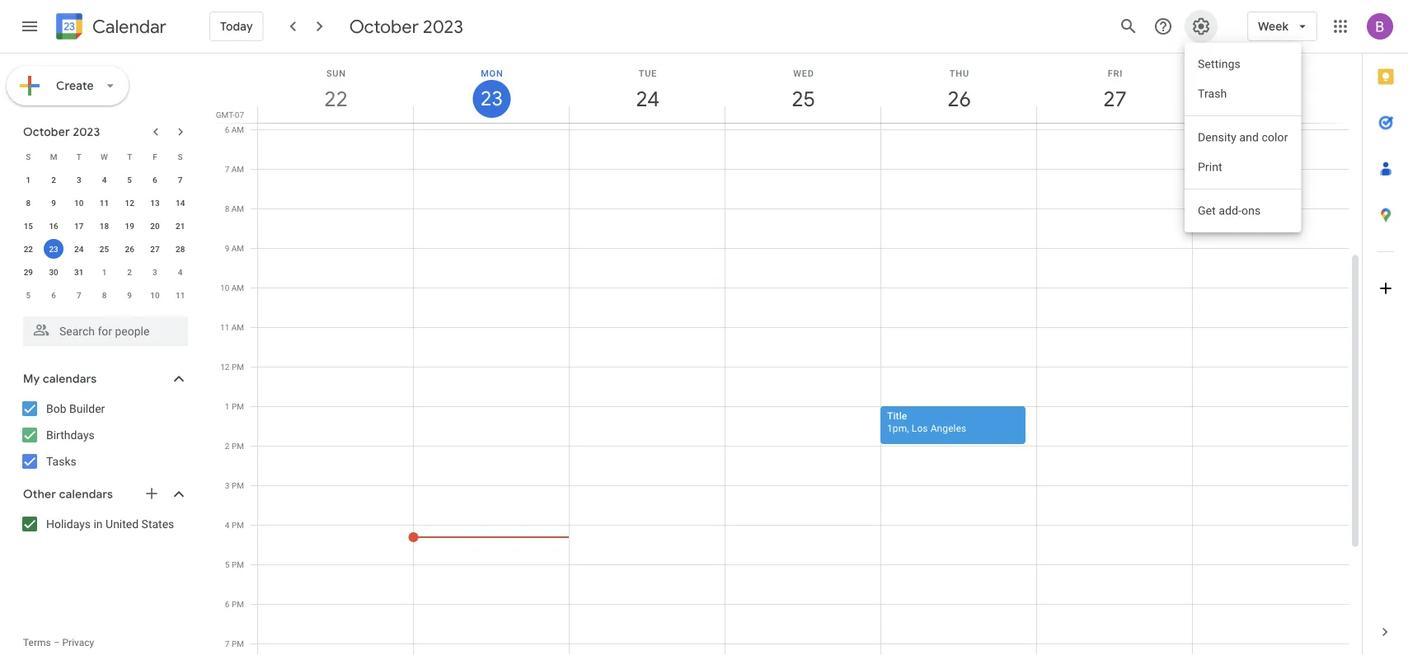 Task type: describe. For each thing, give the bounding box(es) containing it.
holidays in united states
[[46, 517, 174, 531]]

7 for 7 pm
[[225, 639, 230, 649]]

14
[[176, 198, 185, 208]]

28
[[176, 244, 185, 254]]

–
[[53, 637, 60, 649]]

6 pm
[[225, 600, 244, 609]]

1 pm
[[225, 402, 244, 412]]

november 4 element
[[170, 262, 190, 282]]

fri 27
[[1102, 68, 1126, 113]]

25 inside wed 25
[[791, 85, 814, 113]]

10 for 10 element
[[74, 198, 84, 208]]

0 horizontal spatial 9
[[51, 198, 56, 208]]

1 vertical spatial october 2023
[[23, 125, 100, 139]]

november 7 element
[[69, 285, 89, 305]]

27 inside column header
[[1102, 85, 1126, 113]]

settings
[[1198, 57, 1241, 71]]

2 pm
[[225, 441, 244, 451]]

6 for 6 am
[[225, 125, 229, 134]]

m
[[50, 152, 57, 162]]

0 horizontal spatial 4
[[102, 175, 107, 185]]

november 9 element
[[120, 285, 140, 305]]

16 element
[[44, 216, 64, 236]]

30 element
[[44, 262, 64, 282]]

4 for 4 pm
[[225, 520, 230, 530]]

and
[[1240, 131, 1259, 144]]

november 5 element
[[18, 285, 38, 305]]

tue 24
[[635, 68, 658, 113]]

november 8 element
[[94, 285, 114, 305]]

row containing 29
[[16, 261, 193, 284]]

row containing 8
[[16, 191, 193, 214]]

1 t from the left
[[76, 152, 81, 162]]

am for 8 am
[[232, 204, 244, 214]]

fri
[[1108, 68, 1123, 78]]

tue
[[639, 68, 657, 78]]

Search for people text field
[[33, 317, 178, 346]]

other
[[23, 487, 56, 502]]

10 am
[[220, 283, 244, 293]]

2 for 2 pm
[[225, 441, 230, 451]]

week button
[[1248, 7, 1318, 46]]

27 element
[[145, 239, 165, 259]]

,
[[907, 423, 909, 434]]

17
[[74, 221, 84, 231]]

gmt-
[[216, 110, 235, 120]]

7 am
[[225, 164, 244, 174]]

5 for 5 pm
[[225, 560, 230, 570]]

11 for 11 element
[[100, 198, 109, 208]]

8 for 8 am
[[225, 204, 229, 214]]

mon 23
[[480, 68, 504, 112]]

29 element
[[18, 262, 38, 282]]

20
[[150, 221, 160, 231]]

get
[[1198, 204, 1216, 218]]

pm for 2 pm
[[232, 441, 244, 451]]

17 element
[[69, 216, 89, 236]]

5 for november 5 element at the top left
[[26, 290, 31, 300]]

19
[[125, 221, 134, 231]]

12 pm
[[220, 362, 244, 372]]

print
[[1198, 160, 1223, 174]]

2 t from the left
[[127, 152, 132, 162]]

color
[[1262, 131, 1289, 144]]

w
[[101, 152, 108, 162]]

4 pm
[[225, 520, 244, 530]]

ons
[[1242, 204, 1261, 218]]

13
[[150, 198, 160, 208]]

in
[[94, 517, 103, 531]]

my
[[23, 372, 40, 387]]

title 1pm , los angeles
[[887, 410, 967, 434]]

thu
[[950, 68, 970, 78]]

22 inside column header
[[323, 85, 347, 113]]

my calendars list
[[3, 396, 205, 475]]

density and color
[[1198, 131, 1289, 144]]

0 vertical spatial 2
[[51, 175, 56, 185]]

1 horizontal spatial 2023
[[423, 15, 463, 38]]

grid containing 22
[[211, 54, 1362, 656]]

23 inside cell
[[49, 244, 58, 254]]

row containing s
[[16, 145, 193, 168]]

11 for november 11 element
[[176, 290, 185, 300]]

15 element
[[18, 216, 38, 236]]

25 column header
[[725, 54, 882, 123]]

12 element
[[120, 193, 140, 213]]

title
[[887, 410, 907, 422]]

trash
[[1198, 87, 1227, 101]]

add-
[[1219, 204, 1242, 218]]

27 link
[[1096, 80, 1134, 118]]

13 element
[[145, 193, 165, 213]]

23, today element
[[44, 239, 64, 259]]

24 element
[[69, 239, 89, 259]]

5 pm
[[225, 560, 244, 570]]

october 2023 grid
[[16, 145, 193, 307]]

bob
[[46, 402, 66, 416]]

sun
[[326, 68, 346, 78]]

get add-ons
[[1198, 204, 1261, 218]]

other calendars button
[[3, 482, 205, 508]]

22 column header
[[257, 54, 414, 123]]

november 3 element
[[145, 262, 165, 282]]

states
[[142, 517, 174, 531]]

9 for 9 am
[[225, 243, 229, 253]]

29
[[24, 267, 33, 277]]

angeles
[[931, 423, 967, 434]]

1 s from the left
[[26, 152, 31, 162]]

create
[[56, 78, 94, 93]]

november 2 element
[[120, 262, 140, 282]]

today
[[220, 19, 253, 34]]

3 pm
[[225, 481, 244, 491]]

1 for "november 1" "element"
[[102, 267, 107, 277]]

22 inside "element"
[[24, 244, 33, 254]]

2 s from the left
[[178, 152, 183, 162]]

pm for 4 pm
[[232, 520, 244, 530]]

15
[[24, 221, 33, 231]]

wed
[[793, 68, 814, 78]]

my calendars button
[[3, 366, 205, 393]]

row group containing 1
[[16, 168, 193, 307]]

6 for 6 pm
[[225, 600, 230, 609]]

9 for november 9 element
[[127, 290, 132, 300]]

terms link
[[23, 637, 51, 649]]

november 1 element
[[94, 262, 114, 282]]

27 column header
[[1037, 54, 1193, 123]]

1 for 1 pm
[[225, 402, 230, 412]]

24 inside column header
[[635, 85, 658, 113]]

wed 25
[[791, 68, 814, 113]]

18
[[100, 221, 109, 231]]

birthdays
[[46, 428, 95, 442]]

24 inside october 2023 grid
[[74, 244, 84, 254]]

sun 22
[[323, 68, 347, 113]]



Task type: vqa. For each thing, say whether or not it's contained in the screenshot.
Add
no



Task type: locate. For each thing, give the bounding box(es) containing it.
11 am
[[220, 322, 244, 332]]

10 down november 3 element
[[150, 290, 160, 300]]

3 pm from the top
[[232, 441, 244, 451]]

row group
[[16, 168, 193, 307]]

24 column header
[[569, 54, 726, 123]]

am for 6 am
[[232, 125, 244, 134]]

20 element
[[145, 216, 165, 236]]

8 for november 8 element
[[102, 290, 107, 300]]

25
[[791, 85, 814, 113], [100, 244, 109, 254]]

23 link
[[473, 80, 511, 118]]

3
[[77, 175, 81, 185], [153, 267, 157, 277], [225, 481, 230, 491]]

4 inside grid
[[225, 520, 230, 530]]

27 inside row group
[[150, 244, 160, 254]]

0 horizontal spatial october
[[23, 125, 70, 139]]

0 horizontal spatial 27
[[150, 244, 160, 254]]

2 am from the top
[[232, 164, 244, 174]]

calendars inside my calendars dropdown button
[[43, 372, 97, 387]]

pm down 5 pm
[[232, 600, 244, 609]]

thu 26
[[947, 68, 970, 113]]

1 vertical spatial 26
[[125, 244, 134, 254]]

1 vertical spatial 24
[[74, 244, 84, 254]]

pm up 2 pm
[[232, 402, 244, 412]]

2 horizontal spatial 2
[[225, 441, 230, 451]]

6 am from the top
[[232, 322, 244, 332]]

row up november 8 element
[[16, 261, 193, 284]]

3 up 10 element
[[77, 175, 81, 185]]

23 down mon
[[480, 86, 502, 112]]

10 element
[[69, 193, 89, 213]]

row containing 22
[[16, 238, 193, 261]]

9
[[51, 198, 56, 208], [225, 243, 229, 253], [127, 290, 132, 300]]

october
[[349, 15, 419, 38], [23, 125, 70, 139]]

bob builder
[[46, 402, 105, 416]]

1 horizontal spatial 25
[[791, 85, 814, 113]]

23
[[480, 86, 502, 112], [49, 244, 58, 254]]

1 vertical spatial 5
[[26, 290, 31, 300]]

6 down f
[[153, 175, 157, 185]]

6
[[225, 125, 229, 134], [153, 175, 157, 185], [51, 290, 56, 300], [225, 600, 230, 609]]

2 down m
[[51, 175, 56, 185]]

1 vertical spatial calendars
[[59, 487, 113, 502]]

t left the w in the top of the page
[[76, 152, 81, 162]]

0 vertical spatial 1
[[26, 175, 31, 185]]

1pm
[[887, 423, 907, 434]]

my calendars
[[23, 372, 97, 387]]

0 horizontal spatial s
[[26, 152, 31, 162]]

3 for 3 pm
[[225, 481, 230, 491]]

8 down "november 1" "element"
[[102, 290, 107, 300]]

2 vertical spatial 4
[[225, 520, 230, 530]]

3 inside grid
[[225, 481, 230, 491]]

22 element
[[18, 239, 38, 259]]

row down the w in the top of the page
[[16, 168, 193, 191]]

4 up 5 pm
[[225, 520, 230, 530]]

5 up 12 element
[[127, 175, 132, 185]]

12 inside grid
[[220, 362, 230, 372]]

am down 07
[[232, 125, 244, 134]]

privacy link
[[62, 637, 94, 649]]

10 up 17
[[74, 198, 84, 208]]

1 horizontal spatial s
[[178, 152, 183, 162]]

0 horizontal spatial t
[[76, 152, 81, 162]]

0 horizontal spatial 11
[[100, 198, 109, 208]]

4 up november 11 element
[[178, 267, 183, 277]]

11 element
[[94, 193, 114, 213]]

2 horizontal spatial 3
[[225, 481, 230, 491]]

5 row from the top
[[16, 238, 193, 261]]

10 for 10 am
[[220, 283, 229, 293]]

11 inside grid
[[220, 322, 229, 332]]

2 horizontal spatial 5
[[225, 560, 230, 570]]

23 down the '16'
[[49, 244, 58, 254]]

12 down 11 am
[[220, 362, 230, 372]]

1 horizontal spatial 2
[[127, 267, 132, 277]]

31 element
[[69, 262, 89, 282]]

1 vertical spatial 3
[[153, 267, 157, 277]]

column header
[[1192, 54, 1349, 123]]

21
[[176, 221, 185, 231]]

am for 9 am
[[232, 243, 244, 253]]

7 up 8 am
[[225, 164, 229, 174]]

2 horizontal spatial 4
[[225, 520, 230, 530]]

calendars inside other calendars dropdown button
[[59, 487, 113, 502]]

calendar heading
[[89, 15, 166, 38]]

holidays
[[46, 517, 91, 531]]

am for 7 am
[[232, 164, 244, 174]]

pm for 6 pm
[[232, 600, 244, 609]]

4 row from the top
[[16, 214, 193, 238]]

am
[[232, 125, 244, 134], [232, 164, 244, 174], [232, 204, 244, 214], [232, 243, 244, 253], [232, 283, 244, 293], [232, 322, 244, 332]]

pm for 7 pm
[[232, 639, 244, 649]]

calendar
[[92, 15, 166, 38]]

1 horizontal spatial 24
[[635, 85, 658, 113]]

pm up 1 pm
[[232, 362, 244, 372]]

26 down the 19
[[125, 244, 134, 254]]

1 horizontal spatial october
[[349, 15, 419, 38]]

22 down the 15
[[24, 244, 33, 254]]

pm for 1 pm
[[232, 402, 244, 412]]

12 for 12 pm
[[220, 362, 230, 372]]

12 inside row group
[[125, 198, 134, 208]]

5 down 29 element
[[26, 290, 31, 300]]

los
[[912, 423, 928, 434]]

26 link
[[941, 80, 978, 118]]

2 vertical spatial 9
[[127, 290, 132, 300]]

add other calendars image
[[143, 486, 160, 502]]

9 down "november 2" element
[[127, 290, 132, 300]]

1 down 12 pm on the left bottom
[[225, 402, 230, 412]]

7 pm from the top
[[232, 600, 244, 609]]

0 vertical spatial 22
[[323, 85, 347, 113]]

0 vertical spatial october
[[349, 15, 419, 38]]

26 column header
[[881, 54, 1037, 123]]

7 up 14 element
[[178, 175, 183, 185]]

calendar element
[[53, 10, 166, 46]]

1 up november 8 element
[[102, 267, 107, 277]]

8 inside grid
[[225, 204, 229, 214]]

3 for november 3 element
[[153, 267, 157, 277]]

am down 8 am
[[232, 243, 244, 253]]

2 vertical spatial 11
[[220, 322, 229, 332]]

6 down 5 pm
[[225, 600, 230, 609]]

0 vertical spatial 12
[[125, 198, 134, 208]]

27 down fri
[[1102, 85, 1126, 113]]

0 horizontal spatial 2023
[[73, 125, 100, 139]]

1 horizontal spatial 8
[[102, 290, 107, 300]]

18 element
[[94, 216, 114, 236]]

07
[[235, 110, 244, 120]]

10
[[74, 198, 84, 208], [220, 283, 229, 293], [150, 290, 160, 300]]

25 inside "element"
[[100, 244, 109, 254]]

am for 11 am
[[232, 322, 244, 332]]

0 vertical spatial 4
[[102, 175, 107, 185]]

5 am from the top
[[232, 283, 244, 293]]

8 am
[[225, 204, 244, 214]]

t
[[76, 152, 81, 162], [127, 152, 132, 162]]

2 horizontal spatial 8
[[225, 204, 229, 214]]

0 horizontal spatial 25
[[100, 244, 109, 254]]

0 vertical spatial 23
[[480, 86, 502, 112]]

create button
[[7, 66, 129, 106]]

0 vertical spatial 2023
[[423, 15, 463, 38]]

1 row from the top
[[16, 145, 193, 168]]

0 horizontal spatial 22
[[24, 244, 33, 254]]

21 element
[[170, 216, 190, 236]]

row containing 5
[[16, 284, 193, 307]]

8 inside november 8 element
[[102, 290, 107, 300]]

s right f
[[178, 152, 183, 162]]

1 vertical spatial october
[[23, 125, 70, 139]]

24
[[635, 85, 658, 113], [74, 244, 84, 254]]

pm for 5 pm
[[232, 560, 244, 570]]

tasks
[[46, 455, 76, 468]]

1 vertical spatial 2023
[[73, 125, 100, 139]]

1 inside "element"
[[102, 267, 107, 277]]

0 vertical spatial 26
[[947, 85, 970, 113]]

am down 9 am
[[232, 283, 244, 293]]

7
[[225, 164, 229, 174], [178, 175, 183, 185], [77, 290, 81, 300], [225, 639, 230, 649]]

pm down 2 pm
[[232, 481, 244, 491]]

16
[[49, 221, 58, 231]]

0 horizontal spatial 26
[[125, 244, 134, 254]]

0 horizontal spatial 1
[[26, 175, 31, 185]]

None search field
[[0, 310, 205, 346]]

1 vertical spatial 27
[[150, 244, 160, 254]]

7 pm
[[225, 639, 244, 649]]

1 vertical spatial 11
[[176, 290, 185, 300]]

0 horizontal spatial 23
[[49, 244, 58, 254]]

row up 18 element
[[16, 191, 193, 214]]

8 up 9 am
[[225, 204, 229, 214]]

row up 11 element
[[16, 145, 193, 168]]

other calendars
[[23, 487, 113, 502]]

october up 22 column header
[[349, 15, 419, 38]]

calendars up 'in'
[[59, 487, 113, 502]]

0 vertical spatial 25
[[791, 85, 814, 113]]

3 down 2 pm
[[225, 481, 230, 491]]

22
[[323, 85, 347, 113], [24, 244, 33, 254]]

settings menu menu
[[1185, 43, 1302, 233]]

0 vertical spatial october 2023
[[349, 15, 463, 38]]

19 element
[[120, 216, 140, 236]]

6 down 30 element
[[51, 290, 56, 300]]

10 for november 10 element
[[150, 290, 160, 300]]

23 cell
[[41, 238, 66, 261]]

26 inside column header
[[947, 85, 970, 113]]

26 inside october 2023 grid
[[125, 244, 134, 254]]

9 am
[[225, 243, 244, 253]]

1 vertical spatial 2
[[127, 267, 132, 277]]

10 inside grid
[[220, 283, 229, 293]]

25 down "wed"
[[791, 85, 814, 113]]

am up 9 am
[[232, 204, 244, 214]]

today button
[[209, 7, 264, 46]]

2023 up 23 column header
[[423, 15, 463, 38]]

october up m
[[23, 125, 70, 139]]

row containing 1
[[16, 168, 193, 191]]

1 horizontal spatial 27
[[1102, 85, 1126, 113]]

s
[[26, 152, 31, 162], [178, 152, 183, 162]]

1
[[26, 175, 31, 185], [102, 267, 107, 277], [225, 402, 230, 412]]

26 down thu
[[947, 85, 970, 113]]

3 up november 10 element
[[153, 267, 157, 277]]

24 link
[[629, 80, 667, 118]]

november 6 element
[[44, 285, 64, 305]]

1 horizontal spatial 4
[[178, 267, 183, 277]]

pm for 12 pm
[[232, 362, 244, 372]]

11 down november 4 element
[[176, 290, 185, 300]]

2 horizontal spatial 11
[[220, 322, 229, 332]]

1 horizontal spatial 23
[[480, 86, 502, 112]]

1 horizontal spatial 1
[[102, 267, 107, 277]]

0 horizontal spatial 12
[[125, 198, 134, 208]]

pm down "6 pm"
[[232, 639, 244, 649]]

row containing 15
[[16, 214, 193, 238]]

2
[[51, 175, 56, 185], [127, 267, 132, 277], [225, 441, 230, 451]]

9 inside grid
[[225, 243, 229, 253]]

5
[[127, 175, 132, 185], [26, 290, 31, 300], [225, 560, 230, 570]]

2 row from the top
[[16, 168, 193, 191]]

4 pm from the top
[[232, 481, 244, 491]]

5 inside grid
[[225, 560, 230, 570]]

am down 6 am
[[232, 164, 244, 174]]

pm up "6 pm"
[[232, 560, 244, 570]]

week
[[1259, 19, 1289, 34]]

6 am
[[225, 125, 244, 134]]

mon
[[481, 68, 504, 78]]

2 horizontal spatial 1
[[225, 402, 230, 412]]

7 for november 7 element
[[77, 290, 81, 300]]

november 11 element
[[170, 285, 190, 305]]

24 up 31 on the top of page
[[74, 244, 84, 254]]

2 pm from the top
[[232, 402, 244, 412]]

1 vertical spatial 9
[[225, 243, 229, 253]]

27
[[1102, 85, 1126, 113], [150, 244, 160, 254]]

settings menu image
[[1192, 16, 1211, 36]]

2 down 26 element
[[127, 267, 132, 277]]

1 vertical spatial 22
[[24, 244, 33, 254]]

0 vertical spatial 11
[[100, 198, 109, 208]]

f
[[153, 152, 157, 162]]

gmt-07
[[216, 110, 244, 120]]

7 down "6 pm"
[[225, 639, 230, 649]]

6 row from the top
[[16, 261, 193, 284]]

grid
[[211, 54, 1362, 656]]

1 horizontal spatial 12
[[220, 362, 230, 372]]

1 vertical spatial 4
[[178, 267, 183, 277]]

23 inside mon 23
[[480, 86, 502, 112]]

5 pm from the top
[[232, 520, 244, 530]]

25 link
[[785, 80, 823, 118]]

1 horizontal spatial 3
[[153, 267, 157, 277]]

2023 down create
[[73, 125, 100, 139]]

4 up 11 element
[[102, 175, 107, 185]]

2 vertical spatial 2
[[225, 441, 230, 451]]

1 vertical spatial 1
[[102, 267, 107, 277]]

1 horizontal spatial t
[[127, 152, 132, 162]]

main drawer image
[[20, 16, 40, 36]]

11 for 11 am
[[220, 322, 229, 332]]

am for 10 am
[[232, 283, 244, 293]]

10 up 11 am
[[220, 283, 229, 293]]

1 horizontal spatial 9
[[127, 290, 132, 300]]

1 vertical spatial 12
[[220, 362, 230, 372]]

1 vertical spatial 25
[[100, 244, 109, 254]]

2 vertical spatial 3
[[225, 481, 230, 491]]

1 horizontal spatial 22
[[323, 85, 347, 113]]

0 horizontal spatial 3
[[77, 175, 81, 185]]

0 horizontal spatial october 2023
[[23, 125, 100, 139]]

2 vertical spatial 5
[[225, 560, 230, 570]]

7 down 31 element
[[77, 290, 81, 300]]

12
[[125, 198, 134, 208], [220, 362, 230, 372]]

united
[[106, 517, 139, 531]]

6 pm from the top
[[232, 560, 244, 570]]

23 column header
[[413, 54, 570, 123]]

12 up the 19
[[125, 198, 134, 208]]

row
[[16, 145, 193, 168], [16, 168, 193, 191], [16, 191, 193, 214], [16, 214, 193, 238], [16, 238, 193, 261], [16, 261, 193, 284], [16, 284, 193, 307]]

7 row from the top
[[16, 284, 193, 307]]

1 up 15 element
[[26, 175, 31, 185]]

11 down 10 am
[[220, 322, 229, 332]]

6 for "november 6" element
[[51, 290, 56, 300]]

25 element
[[94, 239, 114, 259]]

column header inside grid
[[1192, 54, 1349, 123]]

1 inside grid
[[225, 402, 230, 412]]

4 for november 4 element
[[178, 267, 183, 277]]

4
[[102, 175, 107, 185], [178, 267, 183, 277], [225, 520, 230, 530]]

3 row from the top
[[16, 191, 193, 214]]

tab list
[[1363, 54, 1409, 609]]

s left m
[[26, 152, 31, 162]]

28 element
[[170, 239, 190, 259]]

calendars for other calendars
[[59, 487, 113, 502]]

12 for 12
[[125, 198, 134, 208]]

26
[[947, 85, 970, 113], [125, 244, 134, 254]]

1 horizontal spatial 11
[[176, 290, 185, 300]]

5 up "6 pm"
[[225, 560, 230, 570]]

2 horizontal spatial 10
[[220, 283, 229, 293]]

pm up 3 pm
[[232, 441, 244, 451]]

2 for "november 2" element
[[127, 267, 132, 277]]

3 am from the top
[[232, 204, 244, 214]]

0 vertical spatial 24
[[635, 85, 658, 113]]

9 up 10 am
[[225, 243, 229, 253]]

7 for 7 am
[[225, 164, 229, 174]]

0 vertical spatial 5
[[127, 175, 132, 185]]

october 2023
[[349, 15, 463, 38], [23, 125, 100, 139]]

pm up 5 pm
[[232, 520, 244, 530]]

1 horizontal spatial 10
[[150, 290, 160, 300]]

1 horizontal spatial 5
[[127, 175, 132, 185]]

calendars up bob builder on the left bottom of page
[[43, 372, 97, 387]]

31
[[74, 267, 84, 277]]

am up 12 pm on the left bottom
[[232, 322, 244, 332]]

2 vertical spatial 1
[[225, 402, 230, 412]]

2 horizontal spatial 9
[[225, 243, 229, 253]]

privacy
[[62, 637, 94, 649]]

row down "november 1" "element"
[[16, 284, 193, 307]]

1 horizontal spatial 26
[[947, 85, 970, 113]]

2 up 3 pm
[[225, 441, 230, 451]]

4 am from the top
[[232, 243, 244, 253]]

0 vertical spatial 3
[[77, 175, 81, 185]]

26 element
[[120, 239, 140, 259]]

0 horizontal spatial 8
[[26, 198, 31, 208]]

14 element
[[170, 193, 190, 213]]

25 down 18
[[100, 244, 109, 254]]

0 vertical spatial calendars
[[43, 372, 97, 387]]

0 horizontal spatial 10
[[74, 198, 84, 208]]

24 down tue at the top
[[635, 85, 658, 113]]

27 down 20
[[150, 244, 160, 254]]

8 up 15 element
[[26, 198, 31, 208]]

1 am from the top
[[232, 125, 244, 134]]

november 10 element
[[145, 285, 165, 305]]

0 vertical spatial 9
[[51, 198, 56, 208]]

22 link
[[317, 80, 355, 118]]

t left f
[[127, 152, 132, 162]]

1 horizontal spatial october 2023
[[349, 15, 463, 38]]

22 down sun
[[323, 85, 347, 113]]

0 horizontal spatial 24
[[74, 244, 84, 254]]

8
[[26, 198, 31, 208], [225, 204, 229, 214], [102, 290, 107, 300]]

builder
[[69, 402, 105, 416]]

terms
[[23, 637, 51, 649]]

8 pm from the top
[[232, 639, 244, 649]]

0 horizontal spatial 5
[[26, 290, 31, 300]]

terms – privacy
[[23, 637, 94, 649]]

30
[[49, 267, 58, 277]]

density
[[1198, 131, 1237, 144]]

11 up 18
[[100, 198, 109, 208]]

row down 18 element
[[16, 238, 193, 261]]

calendars for my calendars
[[43, 372, 97, 387]]

calendars
[[43, 372, 97, 387], [59, 487, 113, 502]]

row up 25 "element"
[[16, 214, 193, 238]]

1 vertical spatial 23
[[49, 244, 58, 254]]

9 up 16 element
[[51, 198, 56, 208]]

6 down gmt-
[[225, 125, 229, 134]]

1 pm from the top
[[232, 362, 244, 372]]

0 vertical spatial 27
[[1102, 85, 1126, 113]]

0 horizontal spatial 2
[[51, 175, 56, 185]]

pm for 3 pm
[[232, 481, 244, 491]]



